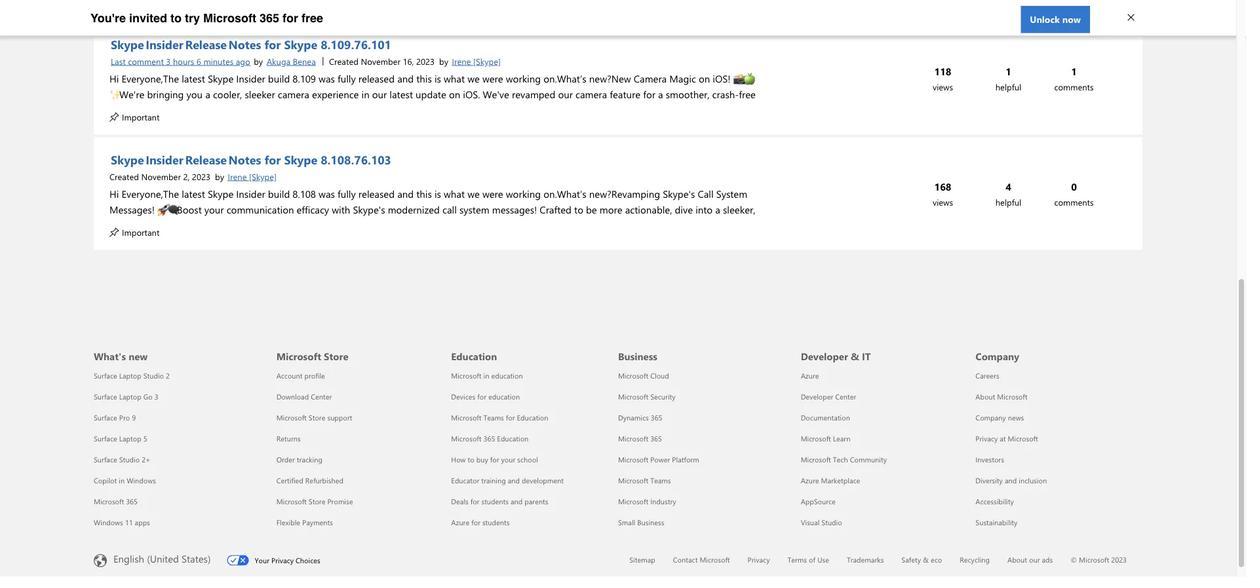 Task type: locate. For each thing, give the bounding box(es) containing it.
students down 'deals for students and parents' link
[[482, 518, 510, 528]]

a right just
[[344, 104, 349, 117]]

comments for skype insider release notes for skype 8.108.76.103
[[1054, 197, 1094, 208]]

with left just
[[305, 104, 323, 117]]

students for deals
[[481, 497, 509, 507]]

2 developer from the top
[[801, 392, 833, 402]]

your up crystal
[[204, 203, 224, 216]]

0 horizontal spatial of
[[343, 219, 352, 232]]

a right into
[[715, 203, 720, 216]]

2 laptop from the top
[[119, 392, 141, 402]]

messages left ui in the top of the page
[[448, 219, 490, 232]]

company news link
[[976, 413, 1024, 423]]

on left ios!
[[699, 72, 710, 85]]

1 comments from the top
[[1054, 82, 1094, 93]]

1 horizontal spatial teams
[[650, 476, 671, 486]]

1 vertical spatial microsoft 365
[[94, 497, 138, 507]]

devices for education
[[451, 392, 520, 402]]

certified
[[276, 476, 303, 486]]

0 vertical spatial microsoft 365
[[618, 434, 662, 444]]

1 what from the top
[[444, 72, 465, 85]]

of inside footer element
[[809, 556, 815, 565]]

365 up the 11
[[126, 497, 138, 507]]

0 vertical spatial company
[[976, 350, 1019, 363]]

profile down 🎉🔄
[[383, 119, 411, 132]]

were inside skype insider release notes for skype 8.109.76.101 last comment 3 hours 6 minutes ago by akuga benea | created november 16, 2023              by irene [skype] hi everyone,the latest skype insider build 8.109 was fully released and this is what we were working on.what's new?new camera magic on ios! 📸🍏 ✨we're bringing you a cooler, sleeker camera experience in our latest update on ios. we've revamped our camera feature for a smoother, crash-free experience to snap picture-perfect moments with just a click! 🎉🔄 snap & polish: enjoy a revamped camera layout for quick captures and edits, making every photo session a breeze.🤳 selfie revolution: elevate your profile pics with fresh filters and edits, all within the
[[482, 72, 503, 85]]

documentation link
[[801, 413, 850, 423]]

2 horizontal spatial our
[[1029, 556, 1040, 565]]

& down update
[[422, 104, 430, 117]]

latest up the you
[[182, 72, 205, 85]]

0 horizontal spatial privacy
[[271, 556, 294, 566]]

is inside skype insider release notes for skype 8.108.76.103 created november 2, 2023              by irene [skype] hi everyone,the latest skype insider build 8.108 was fully released and this is what we were working on.what's new?revamping skype's call system messages! 🚀🗨️boost your communication efficacy with skype's modernized call system messages! crafted to be more actionable, dive into a sleeker, intuitive skype! 🌟 📞 crystal clear calls: with a range of refreshed call system messages ui - from incoming calls to finished calls - navigate your call experiences with ease.📌 distinct actions: from missed calls to declined ones, call system messages now come with actionabl
[[434, 187, 441, 201]]

2 this from the top
[[416, 187, 432, 201]]

1 - from the left
[[505, 219, 509, 232]]

365 for right the microsoft 365 link
[[650, 434, 662, 444]]

studio left 2
[[143, 371, 164, 381]]

helpful inside 'element'
[[995, 197, 1021, 208]]

microsoft for microsoft teams for education link
[[451, 413, 481, 423]]

2 was from the top
[[319, 187, 335, 201]]

2 fully from the top
[[338, 187, 356, 201]]

education up devices for education link
[[491, 371, 523, 381]]

2 what from the top
[[444, 187, 465, 201]]

1 horizontal spatial by
[[254, 56, 263, 67]]

company for company
[[976, 350, 1019, 363]]

0 vertical spatial irene
[[452, 56, 471, 67]]

insider inside skype insider release notes for skype 8.108.76.103 created november 2, 2023              by irene [skype] hi everyone,the latest skype insider build 8.108 was fully released and this is what we were working on.what's new?revamping skype's call system messages! 🚀🗨️boost your communication efficacy with skype's modernized call system messages! crafted to be more actionable, dive into a sleeker, intuitive skype! 🌟 📞 crystal clear calls: with a range of refreshed call system messages ui - from incoming calls to finished calls - navigate your call experiences with ease.📌 distinct actions: from missed calls to declined ones, call system messages now come with actionabl
[[236, 187, 265, 201]]

1 we from the top
[[467, 72, 480, 85]]

1 horizontal spatial irene
[[452, 56, 471, 67]]

2 vertical spatial studio
[[822, 518, 842, 528]]

1 horizontal spatial privacy
[[748, 556, 770, 565]]

skype insider release notes for skype insider release notes for skype 8.109.76.101
[[111, 37, 261, 52]]

surface up copilot
[[94, 455, 117, 465]]

1 vertical spatial system
[[415, 219, 445, 232]]

3 inside skype insider release notes for skype 8.109.76.101 last comment 3 hours 6 minutes ago by akuga benea | created november 16, 2023              by irene [skype] hi everyone,the latest skype insider build 8.109 was fully released and this is what we were working on.what's new?new camera magic on ios! 📸🍏 ✨we're bringing you a cooler, sleeker camera experience in our latest update on ios. we've revamped our camera feature for a smoother, crash-free experience to snap picture-perfect moments with just a click! 🎉🔄 snap & polish: enjoy a revamped camera layout for quick captures and edits, making every photo session a breeze.🤳 selfie revolution: elevate your profile pics with fresh filters and edits, all within the
[[166, 56, 171, 67]]

microsoft down the devices
[[451, 413, 481, 423]]

1 fully from the top
[[338, 72, 356, 85]]

about inside the footer resource links element
[[976, 392, 995, 402]]

developer & it heading
[[801, 326, 960, 366]]

windows down the "2+" on the left bottom of page
[[127, 476, 156, 486]]

1 vertical spatial azure
[[801, 476, 819, 486]]

learn
[[833, 434, 850, 444]]

breeze.🤳
[[206, 119, 247, 132]]

3 surface from the top
[[94, 413, 117, 423]]

skype insider release notes inside skype insider release notes for skype 8.108.76.103 created november 2, 2023              by irene [skype] hi everyone,the latest skype insider build 8.108 was fully released and this is what we were working on.what's new?revamping skype's call system messages! 🚀🗨️boost your communication efficacy with skype's modernized call system messages! crafted to be more actionable, dive into a sleeker, intuitive skype! 🌟 📞 crystal clear calls: with a range of refreshed call system messages ui - from incoming calls to finished calls - navigate your call experiences with ease.📌 distinct actions: from missed calls to declined ones, call system messages now come with actionabl
[[111, 152, 261, 168]]

experience up just
[[312, 88, 359, 101]]

hi up messages!
[[109, 187, 119, 201]]

1 horizontal spatial [skype]
[[473, 56, 501, 67]]

1 vertical spatial about
[[1007, 556, 1027, 565]]

3 right the go
[[154, 392, 158, 402]]

365 down security
[[651, 413, 662, 423]]

0 vertical spatial revamped
[[512, 88, 555, 101]]

2 horizontal spatial in
[[483, 371, 489, 381]]

safety & eco
[[901, 556, 942, 565]]

deals for students and parents link
[[451, 497, 548, 507]]

1 horizontal spatial skype's
[[663, 187, 695, 201]]

education down microsoft teams for education link
[[497, 434, 529, 444]]

development
[[522, 476, 564, 486]]

0 vertical spatial fully
[[338, 72, 356, 85]]

1 calls from the left
[[578, 219, 598, 232]]

to inside the footer resource links element
[[468, 455, 474, 465]]

hi down last at the left top of the page
[[109, 72, 119, 85]]

developer
[[801, 350, 848, 363], [801, 392, 833, 402]]

your inside skype insider release notes for skype 8.109.76.101 last comment 3 hours 6 minutes ago by akuga benea | created november 16, 2023              by irene [skype] hi everyone,the latest skype insider build 8.109 was fully released and this is what we were working on.what's new?new camera magic on ios! 📸🍏 ✨we're bringing you a cooler, sleeker camera experience in our latest update on ios. we've revamped our camera feature for a smoother, crash-free experience to snap picture-perfect moments with just a click! 🎉🔄 snap & polish: enjoy a revamped camera layout for quick captures and edits, making every photo session a breeze.🤳 selfie revolution: elevate your profile pics with fresh filters and edits, all within the
[[360, 119, 380, 132]]

0 vertical spatial in
[[361, 88, 369, 101]]

careers
[[976, 371, 999, 381]]

what's
[[94, 350, 126, 363]]

1 is from the top
[[434, 72, 441, 85]]

0 vertical spatial what
[[444, 72, 465, 85]]

0 vertical spatial working
[[506, 72, 541, 85]]

surface down what's
[[94, 371, 117, 381]]

1 released from the top
[[358, 72, 395, 85]]

at
[[1000, 434, 1006, 444]]

0 vertical spatial skype insider release notes
[[111, 37, 261, 52]]

visual
[[801, 518, 820, 528]]

1 skype insider release notes from the top
[[111, 37, 261, 52]]

azure for azure for students
[[451, 518, 469, 528]]

1 vertical spatial &
[[851, 350, 859, 363]]

sleeker
[[245, 88, 275, 101]]

irene [skype] link for created november 2, 2023              by
[[226, 170, 278, 184]]

education for microsoft in education
[[491, 371, 523, 381]]

surface for surface pro 9
[[94, 413, 117, 423]]

for up akuga benea link
[[283, 11, 298, 25]]

|
[[322, 54, 324, 66]]

microsoft
[[203, 11, 256, 25], [276, 350, 321, 363], [451, 371, 481, 381], [618, 371, 648, 381], [618, 392, 648, 402], [997, 392, 1027, 402], [276, 413, 307, 423], [451, 413, 481, 423], [451, 434, 481, 444], [618, 434, 648, 444], [801, 434, 831, 444], [1008, 434, 1038, 444], [618, 455, 648, 465], [801, 455, 831, 465], [618, 476, 648, 486], [94, 497, 124, 507], [276, 497, 307, 507], [618, 497, 648, 507], [700, 556, 730, 565], [1079, 556, 1109, 565]]

1 vertical spatial irene [skype] link
[[226, 170, 278, 184]]

in right copilot
[[119, 476, 125, 486]]

you're invited to try microsoft 365 for free
[[90, 11, 323, 25]]

1 helpful from the top
[[995, 82, 1021, 93]]

1 vertical spatial november
[[141, 171, 181, 183]]

november left '2,'
[[141, 171, 181, 183]]

in for copilot in windows
[[119, 476, 125, 486]]

0 horizontal spatial irene [skype] link
[[226, 170, 278, 184]]

teams for microsoft teams
[[650, 476, 671, 486]]

microsoft teams link
[[618, 476, 671, 486]]

3 laptop from the top
[[119, 434, 141, 444]]

4 helpful element
[[976, 179, 1042, 211]]

teams for microsoft teams for education
[[483, 413, 504, 423]]

california consumer privacy act (ccpa) opt-out icon image
[[226, 556, 255, 566]]

azure for azure link
[[801, 371, 819, 381]]

school
[[517, 455, 538, 465]]

diversity and inclusion link
[[976, 476, 1047, 486]]

azure down the deals
[[451, 518, 469, 528]]

flexible payments
[[276, 518, 333, 528]]

0 vertical spatial about
[[976, 392, 995, 402]]

center for developer
[[835, 392, 856, 402]]

microsoft 365 link
[[618, 434, 662, 444], [94, 497, 138, 507]]

what's new heading
[[94, 326, 261, 366]]

with down polish:
[[433, 119, 451, 132]]

november
[[361, 56, 400, 67], [141, 171, 181, 183]]

1 vertical spatial this
[[416, 187, 432, 201]]

[skype] down skype insider release notes for skype 8.108.76.103 link
[[249, 171, 277, 183]]

microsoft for 'microsoft industry' link
[[618, 497, 648, 507]]

privacy inside the footer resource links element
[[976, 434, 998, 444]]

footer element
[[0, 326, 1236, 577]]

perfect
[[228, 104, 258, 117]]

2 - from the left
[[674, 219, 678, 232]]

1 horizontal spatial microsoft 365 link
[[618, 434, 662, 444]]

our up 🎉🔄
[[372, 88, 387, 101]]

what inside skype insider release notes for skype 8.109.76.101 last comment 3 hours 6 minutes ago by akuga benea | created november 16, 2023              by irene [skype] hi everyone,the latest skype insider build 8.109 was fully released and this is what we were working on.what's new?new camera magic on ios! 📸🍏 ✨we're bringing you a cooler, sleeker camera experience in our latest update on ios. we've revamped our camera feature for a smoother, crash-free experience to snap picture-perfect moments with just a click! 🎉🔄 snap & polish: enjoy a revamped camera layout for quick captures and edits, making every photo session a breeze.🤳 selfie revolution: elevate your profile pics with fresh filters and edits, all within the
[[444, 72, 465, 85]]

industry
[[650, 497, 676, 507]]

microsoft for the microsoft 365 link to the left
[[94, 497, 124, 507]]

developer inside heading
[[801, 350, 848, 363]]

your privacy choices link
[[226, 553, 336, 566]]

terms
[[788, 556, 807, 565]]

2 build from the top
[[268, 187, 290, 201]]

microsoft up the microsoft industry
[[618, 476, 648, 486]]

this inside skype insider release notes for skype 8.109.76.101 last comment 3 hours 6 minutes ago by akuga benea | created november 16, 2023              by irene [skype] hi everyone,the latest skype insider build 8.109 was fully released and this is what we were working on.what's new?new camera magic on ios! 📸🍏 ✨we're bringing you a cooler, sleeker camera experience in our latest update on ios. we've revamped our camera feature for a smoother, crash-free experience to snap picture-perfect moments with just a click! 🎉🔄 snap & polish: enjoy a revamped camera layout for quick captures and edits, making every photo session a breeze.🤳 selfie revolution: elevate your profile pics with fresh filters and edits, all within the
[[416, 72, 432, 85]]

comments for skype insider release notes for skype 8.109.76.101
[[1054, 82, 1094, 93]]

1 vertical spatial [skype]
[[249, 171, 277, 183]]

education up school
[[517, 413, 548, 423]]

documentation
[[801, 413, 850, 423]]

1 vertical spatial created
[[109, 171, 139, 183]]

education for devices for education
[[488, 392, 520, 402]]

0 vertical spatial free
[[302, 11, 323, 25]]

and down smoother,
[[688, 104, 704, 117]]

1 vertical spatial students
[[482, 518, 510, 528]]

0 vertical spatial on
[[699, 72, 710, 85]]

1 for 1 helpful
[[1006, 65, 1011, 78]]

and down 16,
[[397, 72, 414, 85]]

azure marketplace
[[801, 476, 860, 486]]

devices
[[451, 392, 475, 402]]

fully inside skype insider release notes for skype 8.108.76.103 created november 2, 2023              by irene [skype] hi everyone,the latest skype insider build 8.108 was fully released and this is what we were working on.what's new?revamping skype's call system messages! 🚀🗨️boost your communication efficacy with skype's modernized call system messages! crafted to be more actionable, dive into a sleeker, intuitive skype! 🌟 📞 crystal clear calls: with a range of refreshed call system messages ui - from incoming calls to finished calls - navigate your call experiences with ease.📌 distinct actions: from missed calls to declined ones, call system messages now come with actionabl
[[338, 187, 356, 201]]

1 vertical spatial comments
[[1054, 197, 1094, 208]]

education inside education heading
[[451, 350, 497, 363]]

devices for education link
[[451, 392, 520, 402]]

microsoft up news
[[997, 392, 1027, 402]]

microsoft 365 for right the microsoft 365 link
[[618, 434, 662, 444]]

1 vertical spatial build
[[268, 187, 290, 201]]

2 released from the top
[[358, 187, 395, 201]]

edits, down crash-
[[707, 104, 730, 117]]

2 views from the top
[[933, 197, 953, 208]]

0 horizontal spatial skype's
[[353, 203, 385, 216]]

irene [skype] link for created november 16, 2023              by
[[451, 54, 502, 68]]

released up 🎉🔄
[[358, 72, 395, 85]]

0 horizontal spatial in
[[119, 476, 125, 486]]

5 surface from the top
[[94, 455, 117, 465]]

skype!
[[147, 219, 176, 232]]

into
[[696, 203, 713, 216]]

microsoft 365 link up windows 11 apps
[[94, 497, 138, 507]]

snap
[[171, 104, 191, 117]]

1 vertical spatial experience
[[109, 104, 156, 117]]

1 vertical spatial working
[[506, 187, 541, 201]]

🎉🔄
[[376, 104, 396, 117]]

0 vertical spatial education
[[451, 350, 497, 363]]

skype insider release notes up hours at the left top of the page
[[111, 37, 261, 52]]

and right filters
[[505, 119, 521, 132]]

0 vertical spatial laptop
[[119, 371, 141, 381]]

irene inside skype insider release notes for skype 8.109.76.101 last comment 3 hours 6 minutes ago by akuga benea | created november 16, 2023              by irene [skype] hi everyone,the latest skype insider build 8.109 was fully released and this is what we were working on.what's new?new camera magic on ios! 📸🍏 ✨we're bringing you a cooler, sleeker camera experience in our latest update on ios. we've revamped our camera feature for a smoother, crash-free experience to snap picture-perfect moments with just a click! 🎉🔄 snap & polish: enjoy a revamped camera layout for quick captures and edits, making every photo session a breeze.🤳 selfie revolution: elevate your profile pics with fresh filters and edits, all within the
[[452, 56, 471, 67]]

0 vertical spatial now
[[1062, 13, 1081, 25]]

working up "we've"
[[506, 72, 541, 85]]

365 up how to buy for your school link
[[483, 434, 495, 444]]

1 horizontal spatial experience
[[312, 88, 359, 101]]

1 vertical spatial were
[[482, 187, 503, 201]]

dive
[[675, 203, 693, 216]]

invited
[[129, 11, 167, 25]]

our left ads
[[1029, 556, 1040, 565]]

0 vertical spatial students
[[481, 497, 509, 507]]

actions:
[[254, 235, 288, 248]]

4 surface from the top
[[94, 434, 117, 444]]

1 horizontal spatial profile
[[383, 119, 411, 132]]

microsoft cloud link
[[618, 371, 669, 381]]

2 important from the top
[[122, 227, 159, 238]]

microsoft up small
[[618, 497, 648, 507]]

microsoft store support link
[[276, 413, 352, 423]]

microsoft learn
[[801, 434, 850, 444]]

2 surface from the top
[[94, 392, 117, 402]]

download center
[[276, 392, 332, 402]]

2 is from the top
[[434, 187, 441, 201]]

1 everyone,the from the top
[[122, 72, 179, 85]]

we inside skype insider release notes for skype 8.108.76.103 created november 2, 2023              by irene [skype] hi everyone,the latest skype insider build 8.108 was fully released and this is what we were working on.what's new?revamping skype's call system messages! 🚀🗨️boost your communication efficacy with skype's modernized call system messages! crafted to be more actionable, dive into a sleeker, intuitive skype! 🌟 📞 crystal clear calls: with a range of refreshed call system messages ui - from incoming calls to finished calls - navigate your call experiences with ease.📌 distinct actions: from missed calls to declined ones, call system messages now come with actionabl
[[467, 187, 480, 201]]

windows left the 11
[[94, 518, 123, 528]]

2 were from the top
[[482, 187, 503, 201]]

1 vertical spatial what
[[444, 187, 465, 201]]

revamped up all
[[512, 88, 555, 101]]

and right 'training'
[[508, 476, 520, 486]]

november left 16,
[[361, 56, 400, 67]]

to left 'buy' at the bottom left
[[468, 455, 474, 465]]

2 helpful from the top
[[995, 197, 1021, 208]]

1 insider from the top
[[236, 72, 265, 85]]

1 surface from the top
[[94, 371, 117, 381]]

1 horizontal spatial in
[[361, 88, 369, 101]]

[skype] inside skype insider release notes for skype 8.109.76.101 last comment 3 hours 6 minutes ago by akuga benea | created november 16, 2023              by irene [skype] hi everyone,the latest skype insider build 8.109 was fully released and this is what we were working on.what's new?new camera magic on ios! 📸🍏 ✨we're bringing you a cooler, sleeker camera experience in our latest update on ios. we've revamped our camera feature for a smoother, crash-free experience to snap picture-perfect moments with just a click! 🎉🔄 snap & polish: enjoy a revamped camera layout for quick captures and edits, making every photo session a breeze.🤳 selfie revolution: elevate your profile pics with fresh filters and edits, all within the
[[473, 56, 501, 67]]

1 horizontal spatial edits,
[[707, 104, 730, 117]]

on.what's inside skype insider release notes for skype 8.108.76.103 created november 2, 2023              by irene [skype] hi everyone,the latest skype insider build 8.108 was fully released and this is what we were working on.what's new?revamping skype's call system messages! 🚀🗨️boost your communication efficacy with skype's modernized call system messages! crafted to be more actionable, dive into a sleeker, intuitive skype! 🌟 📞 crystal clear calls: with a range of refreshed call system messages ui - from incoming calls to finished calls - navigate your call experiences with ease.📌 distinct actions: from missed calls to declined ones, call system messages now come with actionabl
[[543, 187, 586, 201]]

1 company from the top
[[976, 350, 1019, 363]]

microsoft up how
[[451, 434, 481, 444]]

privacy left the "at"
[[976, 434, 998, 444]]

0 vertical spatial on.what's
[[543, 72, 586, 85]]

microsoft for right the microsoft 365 link
[[618, 434, 648, 444]]

skype up crystal
[[208, 187, 234, 201]]

azure up the developer center link
[[801, 371, 819, 381]]

0 vertical spatial 3
[[166, 56, 171, 67]]

1 important from the top
[[122, 111, 159, 123]]

important
[[122, 111, 159, 123], [122, 227, 159, 238]]

2 working from the top
[[506, 187, 541, 201]]

trademarks link
[[847, 556, 884, 565]]

hi inside skype insider release notes for skype 8.109.76.101 last comment 3 hours 6 minutes ago by akuga benea | created november 16, 2023              by irene [skype] hi everyone,the latest skype insider build 8.109 was fully released and this is what we were working on.what's new?new camera magic on ios! 📸🍏 ✨we're bringing you a cooler, sleeker camera experience in our latest update on ios. we've revamped our camera feature for a smoother, crash-free experience to snap picture-perfect moments with just a click! 🎉🔄 snap & polish: enjoy a revamped camera layout for quick captures and edits, making every photo session a breeze.🤳 selfie revolution: elevate your profile pics with fresh filters and edits, all within the
[[109, 72, 119, 85]]

1 1 from the left
[[1006, 65, 1011, 78]]

1 vertical spatial insider
[[236, 187, 265, 201]]

were inside skype insider release notes for skype 8.108.76.103 created november 2, 2023              by irene [skype] hi everyone,the latest skype insider build 8.108 was fully released and this is what we were working on.what's new?revamping skype's call system messages! 🚀🗨️boost your communication efficacy with skype's modernized call system messages! crafted to be more actionable, dive into a sleeker, intuitive skype! 🌟 📞 crystal clear calls: with a range of refreshed call system messages ui - from incoming calls to finished calls - navigate your call experiences with ease.📌 distinct actions: from missed calls to declined ones, call system messages now come with actionabl
[[482, 187, 503, 201]]

crash-
[[712, 88, 739, 101]]

skype's
[[663, 187, 695, 201], [353, 203, 385, 216]]

laptop for studio
[[119, 371, 141, 381]]

calls down the actionable,
[[651, 219, 671, 232]]

important thread image
[[109, 111, 119, 125]]

1 working from the top
[[506, 72, 541, 85]]

0 horizontal spatial created
[[109, 171, 139, 183]]

system up the ones,
[[415, 219, 445, 232]]

azure up appsource
[[801, 476, 819, 486]]

1 were from the top
[[482, 72, 503, 85]]

laptop left the go
[[119, 392, 141, 402]]

insider up sleeker
[[236, 72, 265, 85]]

1 vertical spatial helpful
[[995, 197, 1021, 208]]

1 horizontal spatial our
[[558, 88, 573, 101]]

0 vertical spatial is
[[434, 72, 441, 85]]

views down 118
[[933, 82, 953, 93]]

1 vertical spatial studio
[[119, 455, 140, 465]]

laptop down the new
[[119, 371, 141, 381]]

365 for the microsoft 365 link to the left
[[126, 497, 138, 507]]

of up calls
[[343, 219, 352, 232]]

privacy left terms
[[748, 556, 770, 565]]

ease.📌
[[184, 235, 216, 248]]

0 vertical spatial we
[[467, 72, 480, 85]]

edits,
[[707, 104, 730, 117], [524, 119, 547, 132]]

unlock now link
[[1021, 6, 1090, 33]]

0 vertical spatial developer
[[801, 350, 848, 363]]

0 vertical spatial was
[[319, 72, 335, 85]]

and left parents
[[511, 497, 523, 507]]

elevate
[[327, 119, 358, 132]]

0 vertical spatial windows
[[127, 476, 156, 486]]

created up messages!
[[109, 171, 139, 183]]

1 vertical spatial in
[[483, 371, 489, 381]]

microsoft up dynamics
[[618, 392, 648, 402]]

0 vertical spatial latest
[[182, 72, 205, 85]]

from
[[511, 219, 532, 232]]

we
[[467, 72, 480, 85], [467, 187, 480, 201]]

privacy for privacy at microsoft
[[976, 434, 998, 444]]

0 vertical spatial experience
[[312, 88, 359, 101]]

privacy for privacy link
[[748, 556, 770, 565]]

working inside skype insider release notes for skype 8.108.76.103 created november 2, 2023              by irene [skype] hi everyone,the latest skype insider build 8.108 was fully released and this is what we were working on.what's new?revamping skype's call system messages! 🚀🗨️boost your communication efficacy with skype's modernized call system messages! crafted to be more actionable, dive into a sleeker, intuitive skype! 🌟 📞 crystal clear calls: with a range of refreshed call system messages ui - from incoming calls to finished calls - navigate your call experiences with ease.📌 distinct actions: from missed calls to declined ones, call system messages now come with actionabl
[[506, 187, 541, 201]]

1 helpful
[[995, 65, 1021, 93]]

365 for dynamics 365 link
[[651, 413, 662, 423]]

2 company from the top
[[976, 413, 1006, 423]]

2 vertical spatial latest
[[182, 187, 205, 201]]

8.109.76.101
[[321, 37, 391, 52]]

studio for surface studio 2+
[[119, 455, 140, 465]]

comment
[[128, 56, 164, 67]]

0 horizontal spatial profile
[[304, 371, 325, 381]]

2 vertical spatial azure
[[451, 518, 469, 528]]

inclusion
[[1019, 476, 1047, 486]]

about for about microsoft
[[976, 392, 995, 402]]

free up |
[[302, 11, 323, 25]]

1 inside 1 comments
[[1071, 65, 1077, 78]]

microsoft for microsoft store support link
[[276, 413, 307, 423]]

insider up 'communication'
[[236, 187, 265, 201]]

teams
[[483, 413, 504, 423], [650, 476, 671, 486]]

camera
[[278, 88, 309, 101], [575, 88, 607, 101], [544, 104, 575, 117]]

created
[[329, 56, 358, 67], [109, 171, 139, 183]]

and up modernized
[[397, 187, 414, 201]]

1 center from the left
[[311, 392, 332, 402]]

incoming
[[535, 219, 576, 232]]

created inside skype insider release notes for skype 8.108.76.103 created november 2, 2023              by irene [skype] hi everyone,the latest skype insider build 8.108 was fully released and this is what we were working on.what's new?revamping skype's call system messages! 🚀🗨️boost your communication efficacy with skype's modernized call system messages! crafted to be more actionable, dive into a sleeker, intuitive skype! 🌟 📞 crystal clear calls: with a range of refreshed call system messages ui - from incoming calls to finished calls - navigate your call experiences with ease.📌 distinct actions: from missed calls to declined ones, call system messages now come with actionabl
[[109, 171, 139, 183]]

1 vertical spatial everyone,the
[[122, 187, 179, 201]]

surface laptop go 3 link
[[94, 392, 158, 402]]

about
[[976, 392, 995, 402], [1007, 556, 1027, 565]]

2 comments from the top
[[1054, 197, 1094, 208]]

1 vertical spatial is
[[434, 187, 441, 201]]

[skype] up "we've"
[[473, 56, 501, 67]]

1 horizontal spatial irene [skype] link
[[451, 54, 502, 68]]

0 horizontal spatial teams
[[483, 413, 504, 423]]

skype's up dive
[[663, 187, 695, 201]]

2 hi from the top
[[109, 187, 119, 201]]

1 on.what's from the top
[[543, 72, 586, 85]]

important for skype insider release notes for skype 8.108.76.103
[[122, 227, 159, 238]]

to down bringing
[[159, 104, 168, 117]]

0 horizontal spatial [skype]
[[249, 171, 277, 183]]

cooler,
[[213, 88, 242, 101]]

for down selfie
[[264, 152, 281, 168]]

profile inside the footer resource links element
[[304, 371, 325, 381]]

microsoft for microsoft store heading
[[276, 350, 321, 363]]

2 1 from the left
[[1071, 65, 1077, 78]]

released inside skype insider release notes for skype 8.109.76.101 last comment 3 hours 6 minutes ago by akuga benea | created november 16, 2023              by irene [skype] hi everyone,the latest skype insider build 8.109 was fully released and this is what we were working on.what's new?new camera magic on ios! 📸🍏 ✨we're bringing you a cooler, sleeker camera experience in our latest update on ios. we've revamped our camera feature for a smoother, crash-free experience to snap picture-perfect moments with just a click! 🎉🔄 snap & polish: enjoy a revamped camera layout for quick captures and edits, making every photo session a breeze.🤳 selfie revolution: elevate your profile pics with fresh filters and edits, all within the
[[358, 72, 395, 85]]

0 vertical spatial studio
[[143, 371, 164, 381]]

168
[[934, 181, 951, 194]]

microsoft tech community
[[801, 455, 887, 465]]

hi
[[109, 72, 119, 85], [109, 187, 119, 201]]

2 horizontal spatial &
[[923, 556, 929, 565]]

company inside heading
[[976, 350, 1019, 363]]

everyone,the inside skype insider release notes for skype 8.109.76.101 last comment 3 hours 6 minutes ago by akuga benea | created november 16, 2023              by irene [skype] hi everyone,the latest skype insider build 8.109 was fully released and this is what we were working on.what's new?new camera magic on ios! 📸🍏 ✨we're bringing you a cooler, sleeker camera experience in our latest update on ios. we've revamped our camera feature for a smoother, crash-free experience to snap picture-perfect moments with just a click! 🎉🔄 snap & polish: enjoy a revamped camera layout for quick captures and edits, making every photo session a breeze.🤳 selfie revolution: elevate your profile pics with fresh filters and edits, all within the
[[122, 72, 179, 85]]

your down 'sleeker,'
[[720, 219, 740, 232]]

118 views element
[[910, 64, 976, 95]]

& for safety & eco
[[923, 556, 929, 565]]

1 vertical spatial microsoft 365 link
[[94, 497, 138, 507]]

diversity
[[976, 476, 1003, 486]]

developer up azure link
[[801, 350, 848, 363]]

2 horizontal spatial camera
[[575, 88, 607, 101]]

is up update
[[434, 72, 441, 85]]

microsoft down dynamics
[[618, 434, 648, 444]]

free
[[302, 11, 323, 25], [739, 88, 756, 101]]

1 vertical spatial skype insider release notes
[[111, 152, 261, 168]]

irene [skype] link down skype insider release notes for skype 8.108.76.103 link
[[226, 170, 278, 184]]

on.what's inside skype insider release notes for skype 8.109.76.101 last comment 3 hours 6 minutes ago by akuga benea | created november 16, 2023              by irene [skype] hi everyone,the latest skype insider build 8.109 was fully released and this is what we were working on.what's new?new camera magic on ios! 📸🍏 ✨we're bringing you a cooler, sleeker camera experience in our latest update on ios. we've revamped our camera feature for a smoother, crash-free experience to snap picture-perfect moments with just a click! 🎉🔄 snap & polish: enjoy a revamped camera layout for quick captures and edits, making every photo session a breeze.🤳 selfie revolution: elevate your profile pics with fresh filters and edits, all within the
[[543, 72, 586, 85]]

was inside skype insider release notes for skype 8.108.76.103 created november 2, 2023              by irene [skype] hi everyone,the latest skype insider build 8.108 was fully released and this is what we were working on.what's new?revamping skype's call system messages! 🚀🗨️boost your communication efficacy with skype's modernized call system messages! crafted to be more actionable, dive into a sleeker, intuitive skype! 🌟 📞 crystal clear calls: with a range of refreshed call system messages ui - from incoming calls to finished calls - navigate your call experiences with ease.📌 distinct actions: from missed calls to declined ones, call system messages now come with actionabl
[[319, 187, 335, 201]]

0 vertical spatial comments
[[1054, 82, 1094, 93]]

1 horizontal spatial november
[[361, 56, 400, 67]]

1 vertical spatial released
[[358, 187, 395, 201]]

microsoft teams
[[618, 476, 671, 486]]

educator
[[451, 476, 479, 486]]

navigate
[[681, 219, 717, 232]]

1 views from the top
[[933, 82, 953, 93]]

developer for developer & it
[[801, 350, 848, 363]]

118 views
[[933, 65, 953, 93]]

in up devices for education link
[[483, 371, 489, 381]]

3 inside the footer resource links element
[[154, 392, 158, 402]]

store inside heading
[[324, 350, 348, 363]]

now inside skype insider release notes for skype 8.108.76.103 created november 2, 2023              by irene [skype] hi everyone,the latest skype insider build 8.108 was fully released and this is what we were working on.what's new?revamping skype's call system messages! 🚀🗨️boost your communication efficacy with skype's modernized call system messages! crafted to be more actionable, dive into a sleeker, intuitive skype! 🌟 📞 crystal clear calls: with a range of refreshed call system messages ui - from incoming calls to finished calls - navigate your call experiences with ease.📌 distinct actions: from missed calls to declined ones, call system messages now come with actionabl
[[541, 235, 559, 248]]

smoother,
[[666, 88, 710, 101]]

microsoft for microsoft cloud link
[[618, 371, 648, 381]]

1 horizontal spatial on
[[699, 72, 710, 85]]

microsoft 365 link down dynamics 365
[[618, 434, 662, 444]]

microsoft inside heading
[[276, 350, 321, 363]]

& inside heading
[[851, 350, 859, 363]]

tracking
[[297, 455, 322, 465]]

1 hi from the top
[[109, 72, 119, 85]]

2 insider from the top
[[236, 187, 265, 201]]

ago
[[236, 56, 250, 67]]

1 horizontal spatial windows
[[127, 476, 156, 486]]

1 vertical spatial developer
[[801, 392, 833, 402]]

fully inside skype insider release notes for skype 8.109.76.101 last comment 3 hours 6 minutes ago by akuga benea | created november 16, 2023              by irene [skype] hi everyone,the latest skype insider build 8.109 was fully released and this is what we were working on.what's new?new camera magic on ios! 📸🍏 ✨we're bringing you a cooler, sleeker camera experience in our latest update on ios. we've revamped our camera feature for a smoother, crash-free experience to snap picture-perfect moments with just a click! 🎉🔄 snap & polish: enjoy a revamped camera layout for quick captures and edits, making every photo session a breeze.🤳 selfie revolution: elevate your profile pics with fresh filters and edits, all within the
[[338, 72, 356, 85]]

in up click!
[[361, 88, 369, 101]]

teams up microsoft 365 education link
[[483, 413, 504, 423]]

revamped
[[512, 88, 555, 101], [497, 104, 541, 117]]

developer down azure link
[[801, 392, 833, 402]]

was
[[319, 72, 335, 85], [319, 187, 335, 201]]

for
[[283, 11, 298, 25], [264, 37, 281, 52], [643, 88, 655, 101], [607, 104, 620, 117], [264, 152, 281, 168], [477, 392, 486, 402], [506, 413, 515, 423], [490, 455, 499, 465], [470, 497, 479, 507], [471, 518, 480, 528]]

0 horizontal spatial by
[[215, 171, 224, 183]]

free up making
[[739, 88, 756, 101]]

2 vertical spatial &
[[923, 556, 929, 565]]

11
[[125, 518, 133, 528]]

microsoft 365 up windows 11 apps
[[94, 497, 138, 507]]

2 skype insider release notes from the top
[[111, 152, 261, 168]]

picture-
[[194, 104, 228, 117]]

2 everyone,the from the top
[[122, 187, 179, 201]]

0 vertical spatial this
[[416, 72, 432, 85]]

created inside skype insider release notes for skype 8.109.76.101 last comment 3 hours 6 minutes ago by akuga benea | created november 16, 2023              by irene [skype] hi everyone,the latest skype insider build 8.109 was fully released and this is what we were working on.what's new?new camera magic on ios! 📸🍏 ✨we're bringing you a cooler, sleeker camera experience in our latest update on ios. we've revamped our camera feature for a smoother, crash-free experience to snap picture-perfect moments with just a click! 🎉🔄 snap & polish: enjoy a revamped camera layout for quick captures and edits, making every photo session a breeze.🤳 selfie revolution: elevate your profile pics with fresh filters and edits, all within the
[[329, 56, 358, 67]]

helpful for skype insider release notes for skype 8.108.76.103
[[995, 197, 1021, 208]]

for inside skype insider release notes for skype 8.108.76.103 created november 2, 2023              by irene [skype] hi everyone,the latest skype insider build 8.108 was fully released and this is what we were working on.what's new?revamping skype's call system messages! 🚀🗨️boost your communication efficacy with skype's modernized call system messages! crafted to be more actionable, dive into a sleeker, intuitive skype! 🌟 📞 crystal clear calls: with a range of refreshed call system messages ui - from incoming calls to finished calls - navigate your call experiences with ease.📌 distinct actions: from missed calls to declined ones, call system messages now come with actionabl
[[264, 152, 281, 168]]

1 laptop from the top
[[119, 371, 141, 381]]

teams down power
[[650, 476, 671, 486]]

1 this from the top
[[416, 72, 432, 85]]

&
[[422, 104, 430, 117], [851, 350, 859, 363], [923, 556, 929, 565]]

0 vertical spatial hi
[[109, 72, 119, 85]]

from
[[290, 235, 313, 248]]

store
[[324, 350, 348, 363], [309, 413, 325, 423], [309, 497, 325, 507]]

1 inside '1 helpful'
[[1006, 65, 1011, 78]]

surface left pro
[[94, 413, 117, 423]]

2 we from the top
[[467, 187, 480, 201]]

2 center from the left
[[835, 392, 856, 402]]

fully down 8.108.76.103
[[338, 187, 356, 201]]

1 developer from the top
[[801, 350, 848, 363]]

studio left the "2+" on the left bottom of page
[[119, 455, 140, 465]]

eco
[[931, 556, 942, 565]]

1 horizontal spatial 1
[[1071, 65, 1077, 78]]

order tracking link
[[276, 455, 322, 465]]

microsoft up skype insider release notes for skype 8.109.76.101 link
[[203, 11, 256, 25]]

1 was from the top
[[319, 72, 335, 85]]

skype insider release notes inside skype insider release notes for skype 8.109.76.101 last comment 3 hours 6 minutes ago by akuga benea | created november 16, 2023              by irene [skype] hi everyone,the latest skype insider build 8.109 was fully released and this is what we were working on.what's new?new camera magic on ios! 📸🍏 ✨we're bringing you a cooler, sleeker camera experience in our latest update on ios. we've revamped our camera feature for a smoother, crash-free experience to snap picture-perfect moments with just a click! 🎉🔄 snap & polish: enjoy a revamped camera layout for quick captures and edits, making every photo session a breeze.🤳 selfie revolution: elevate your profile pics with fresh filters and edits, all within the
[[111, 37, 261, 52]]

education
[[451, 350, 497, 363], [517, 413, 548, 423], [497, 434, 529, 444]]

microsoft for microsoft learn link
[[801, 434, 831, 444]]

1 build from the top
[[268, 72, 290, 85]]

microsoft security
[[618, 392, 676, 402]]

2 on.what's from the top
[[543, 187, 586, 201]]

was down |
[[319, 72, 335, 85]]

1 vertical spatial views
[[933, 197, 953, 208]]

by right '2,'
[[215, 171, 224, 183]]



Task type: describe. For each thing, give the bounding box(es) containing it.
come
[[562, 235, 586, 248]]

feature
[[610, 88, 640, 101]]

8.108.76.103
[[321, 152, 391, 168]]

0 horizontal spatial microsoft 365 link
[[94, 497, 138, 507]]

skype down revolution:
[[284, 152, 317, 168]]

latest inside skype insider release notes for skype 8.108.76.103 created november 2, 2023              by irene [skype] hi everyone,the latest skype insider build 8.108 was fully released and this is what we were working on.what's new?revamping skype's call system messages! 🚀🗨️boost your communication efficacy with skype's modernized call system messages! crafted to be more actionable, dive into a sleeker, intuitive skype! 🌟 📞 crystal clear calls: with a range of refreshed call system messages ui - from incoming calls to finished calls - navigate your call experiences with ease.📌 distinct actions: from missed calls to declined ones, call system messages now come with actionabl
[[182, 187, 205, 201]]

training
[[481, 476, 506, 486]]

surface for surface laptop go 3
[[94, 392, 117, 402]]

168 views element
[[910, 179, 976, 211]]

views for 8.109.76.101
[[933, 82, 953, 93]]

accessibility
[[976, 497, 1014, 507]]

for right 'buy' at the bottom left
[[490, 455, 499, 465]]

call
[[698, 187, 714, 201]]

0 vertical spatial edits,
[[707, 104, 730, 117]]

pics
[[413, 119, 430, 132]]

5
[[143, 434, 147, 444]]

laptop for go
[[119, 392, 141, 402]]

appsource
[[801, 497, 836, 507]]

a up captures
[[658, 88, 663, 101]]

hours
[[173, 56, 194, 67]]

declined
[[381, 235, 418, 248]]

store for microsoft store
[[324, 350, 348, 363]]

4
[[1006, 181, 1011, 194]]

0 vertical spatial system
[[459, 203, 489, 216]]

store for microsoft store support
[[309, 413, 325, 423]]

with up range
[[332, 203, 350, 216]]

returns
[[276, 434, 301, 444]]

november inside skype insider release notes for skype 8.109.76.101 last comment 3 hours 6 minutes ago by akuga benea | created november 16, 2023              by irene [skype] hi everyone,the latest skype insider build 8.109 was fully released and this is what we were working on.what's new?new camera magic on ios! 📸🍏 ✨we're bringing you a cooler, sleeker camera experience in our latest update on ios. we've revamped our camera feature for a smoother, crash-free experience to snap picture-perfect moments with just a click! 🎉🔄 snap & polish: enjoy a revamped camera layout for quick captures and edits, making every photo session a breeze.🤳 selfie revolution: elevate your profile pics with fresh filters and edits, all within the
[[361, 56, 400, 67]]

surface laptop studio 2
[[94, 371, 170, 381]]

terms of use link
[[788, 556, 829, 565]]

actionabl
[[610, 235, 649, 248]]

1 vertical spatial revamped
[[497, 104, 541, 117]]

company news
[[976, 413, 1024, 423]]

flexible
[[276, 518, 300, 528]]

0 horizontal spatial our
[[372, 88, 387, 101]]

to down more
[[601, 219, 610, 232]]

skype up benea
[[284, 37, 317, 52]]

store for microsoft store promise
[[309, 497, 325, 507]]

released inside skype insider release notes for skype 8.108.76.103 created november 2, 2023              by irene [skype] hi everyone,the latest skype insider build 8.108 was fully released and this is what we were working on.what's new?revamping skype's call system messages! 🚀🗨️boost your communication efficacy with skype's modernized call system messages! crafted to be more actionable, dive into a sleeker, intuitive skype! 🌟 📞 crystal clear calls: with a range of refreshed call system messages ui - from incoming calls to finished calls - navigate your call experiences with ease.📌 distinct actions: from missed calls to declined ones, call system messages now come with actionabl
[[358, 187, 395, 201]]

everyone,the inside skype insider release notes for skype 8.108.76.103 created november 2, 2023              by irene [skype] hi everyone,the latest skype insider build 8.108 was fully released and this is what we were working on.what's new?revamping skype's call system messages! 🚀🗨️boost your communication efficacy with skype's modernized call system messages! crafted to be more actionable, dive into a sleeker, intuitive skype! 🌟 📞 crystal clear calls: with a range of refreshed call system messages ui - from incoming calls to finished calls - navigate your call experiences with ease.📌 distinct actions: from missed calls to declined ones, call system messages now come with actionabl
[[122, 187, 179, 201]]

hi inside skype insider release notes for skype 8.108.76.103 created november 2, 2023              by irene [skype] hi everyone,the latest skype insider build 8.108 was fully released and this is what we were working on.what's new?revamping skype's call system messages! 🚀🗨️boost your communication efficacy with skype's modernized call system messages! crafted to be more actionable, dive into a sleeker, intuitive skype! 🌟 📞 crystal clear calls: with a range of refreshed call system messages ui - from incoming calls to finished calls - navigate your call experiences with ease.📌 distinct actions: from missed calls to declined ones, call system messages now come with actionabl
[[109, 187, 119, 201]]

call right modernized
[[442, 203, 457, 216]]

download
[[276, 392, 309, 402]]

magic
[[669, 72, 696, 85]]

microsoft store promise link
[[276, 497, 353, 507]]

in for microsoft in education
[[483, 371, 489, 381]]

parents
[[525, 497, 548, 507]]

about for about our ads
[[1007, 556, 1027, 565]]

for right the deals
[[470, 497, 479, 507]]

1 for 1 comments
[[1071, 65, 1077, 78]]

(united
[[147, 553, 179, 566]]

and inside skype insider release notes for skype 8.108.76.103 created november 2, 2023              by irene [skype] hi everyone,the latest skype insider build 8.108 was fully released and this is what we were working on.what's new?revamping skype's call system messages! 🚀🗨️boost your communication efficacy with skype's modernized call system messages! crafted to be more actionable, dive into a sleeker, intuitive skype! 🌟 📞 crystal clear calls: with a range of refreshed call system messages ui - from incoming calls to finished calls - navigate your call experiences with ease.📌 distinct actions: from missed calls to declined ones, call system messages now come with actionabl
[[397, 187, 414, 201]]

microsoft cloud
[[618, 371, 669, 381]]

center for microsoft
[[311, 392, 332, 402]]

what inside skype insider release notes for skype 8.108.76.103 created november 2, 2023              by irene [skype] hi everyone,the latest skype insider build 8.108 was fully released and this is what we were working on.what's new?revamping skype's call system messages! 🚀🗨️boost your communication efficacy with skype's modernized call system messages! crafted to be more actionable, dive into a sleeker, intuitive skype! 🌟 📞 crystal clear calls: with a range of refreshed call system messages ui - from incoming calls to finished calls - navigate your call experiences with ease.📌 distinct actions: from missed calls to declined ones, call system messages now come with actionabl
[[444, 187, 465, 201]]

microsoft for microsoft tech community link
[[801, 455, 831, 465]]

we inside skype insider release notes for skype 8.109.76.101 last comment 3 hours 6 minutes ago by akuga benea | created november 16, 2023              by irene [skype] hi everyone,the latest skype insider build 8.109 was fully released and this is what we were working on.what's new?new camera magic on ios! 📸🍏 ✨we're bringing you a cooler, sleeker camera experience in our latest update on ios. we've revamped our camera feature for a smoother, crash-free experience to snap picture-perfect moments with just a click! 🎉🔄 snap & polish: enjoy a revamped camera layout for quick captures and edits, making every photo session a breeze.🤳 selfie revolution: elevate your profile pics with fresh filters and edits, all within the
[[467, 72, 480, 85]]

a down the "picture-"
[[198, 119, 203, 132]]

microsoft store heading
[[276, 326, 435, 366]]

update
[[416, 88, 446, 101]]

1 vertical spatial messages
[[496, 235, 538, 248]]

what's new
[[94, 350, 148, 363]]

polish:
[[433, 104, 461, 117]]

to left try
[[170, 11, 182, 25]]

with down the 🌟
[[163, 235, 181, 248]]

microsoft power platform
[[618, 455, 699, 465]]

microsoft 365 education
[[451, 434, 529, 444]]

students for azure
[[482, 518, 510, 528]]

marketplace
[[821, 476, 860, 486]]

of inside skype insider release notes for skype 8.108.76.103 created november 2, 2023              by irene [skype] hi everyone,the latest skype insider build 8.108 was fully released and this is what we were working on.what's new?revamping skype's call system messages! 🚀🗨️boost your communication efficacy with skype's modernized call system messages! crafted to be more actionable, dive into a sleeker, intuitive skype! 🌟 📞 crystal clear calls: with a range of refreshed call system messages ui - from incoming calls to finished calls - navigate your call experiences with ease.📌 distinct actions: from missed calls to declined ones, call system messages now come with actionabl
[[343, 219, 352, 232]]

is inside skype insider release notes for skype 8.109.76.101 last comment 3 hours 6 minutes ago by akuga benea | created november 16, 2023              by irene [skype] hi everyone,the latest skype insider build 8.109 was fully released and this is what we were working on.what's new?new camera magic on ios! 📸🍏 ✨we're bringing you a cooler, sleeker camera experience in our latest update on ios. we've revamped our camera feature for a smoother, crash-free experience to snap picture-perfect moments with just a click! 🎉🔄 snap & polish: enjoy a revamped camera layout for quick captures and edits, making every photo session a breeze.🤳 selfie revolution: elevate your profile pics with fresh filters and edits, all within the
[[434, 72, 441, 85]]

for down camera
[[643, 88, 655, 101]]

& for developer & it
[[851, 350, 859, 363]]

to down the refreshed
[[370, 235, 379, 248]]

surface laptop studio 2 link
[[94, 371, 170, 381]]

states)
[[182, 553, 211, 566]]

azure for azure marketplace
[[801, 476, 819, 486]]

account profile link
[[276, 371, 325, 381]]

1 vertical spatial business
[[637, 518, 664, 528]]

call right the ones,
[[446, 235, 461, 248]]

168 views
[[933, 181, 953, 208]]

about our ads
[[1007, 556, 1053, 565]]

skype insider release notes for skype 8.108.76.103 link
[[109, 151, 393, 169]]

microsoft for microsoft in education link
[[451, 371, 481, 381]]

studio for visual studio
[[822, 518, 842, 528]]

2 vertical spatial education
[[497, 434, 529, 444]]

365 up skype insider release notes for skype 8.109.76.101 link
[[260, 11, 279, 25]]

cloud
[[650, 371, 669, 381]]

0 comments element
[[1042, 179, 1107, 211]]

microsoft for microsoft power platform 'link'
[[618, 455, 648, 465]]

0 horizontal spatial experience
[[109, 104, 156, 117]]

2 horizontal spatial by
[[439, 56, 448, 67]]

our inside footer element
[[1029, 556, 1040, 565]]

0 horizontal spatial camera
[[278, 88, 309, 101]]

[skype] inside skype insider release notes for skype 8.108.76.103 created november 2, 2023              by irene [skype] hi everyone,the latest skype insider build 8.108 was fully released and this is what we were working on.what's new?revamping skype's call system messages! 🚀🗨️boost your communication efficacy with skype's modernized call system messages! crafted to be more actionable, dive into a sleeker, intuitive skype! 🌟 📞 crystal clear calls: with a range of refreshed call system messages ui - from incoming calls to finished calls - navigate your call experiences with ease.📌 distinct actions: from missed calls to declined ones, call system messages now come with actionabl
[[249, 171, 277, 183]]

surface for surface laptop 5
[[94, 434, 117, 444]]

range
[[316, 219, 340, 232]]

working inside skype insider release notes for skype 8.109.76.101 last comment 3 hours 6 minutes ago by akuga benea | created november 16, 2023              by irene [skype] hi everyone,the latest skype insider build 8.109 was fully released and this is what we were working on.what's new?new camera magic on ios! 📸🍏 ✨we're bringing you a cooler, sleeker camera experience in our latest update on ios. we've revamped our camera feature for a smoother, crash-free experience to snap picture-perfect moments with just a click! 🎉🔄 snap & polish: enjoy a revamped camera layout for quick captures and edits, making every photo session a breeze.🤳 selfie revolution: elevate your profile pics with fresh filters and edits, all within the
[[506, 72, 541, 85]]

calls:
[[260, 219, 282, 232]]

microsoft 365 for the microsoft 365 link to the left
[[94, 497, 138, 507]]

for right the devices
[[477, 392, 486, 402]]

microsoft industry
[[618, 497, 676, 507]]

microsoft for microsoft security link
[[618, 392, 648, 402]]

company heading
[[976, 326, 1135, 366]]

investors link
[[976, 455, 1004, 465]]

free inside skype insider release notes for skype 8.109.76.101 last comment 3 hours 6 minutes ago by akuga benea | created november 16, 2023              by irene [skype] hi everyone,the latest skype insider build 8.109 was fully released and this is what we were working on.what's new?new camera magic on ios! 📸🍏 ✨we're bringing you a cooler, sleeker camera experience in our latest update on ios. we've revamped our camera feature for a smoother, crash-free experience to snap picture-perfect moments with just a click! 🎉🔄 snap & polish: enjoy a revamped camera layout for quick captures and edits, making every photo session a breeze.🤳 selfie revolution: elevate your profile pics with fresh filters and edits, all within the
[[739, 88, 756, 101]]

use
[[817, 556, 829, 565]]

for up akuga
[[264, 37, 281, 52]]

microsoft for microsoft 365 education link
[[451, 434, 481, 444]]

contact microsoft
[[673, 556, 730, 565]]

returns link
[[276, 434, 301, 444]]

company for company news
[[976, 413, 1006, 423]]

this inside skype insider release notes for skype 8.108.76.103 created november 2, 2023              by irene [skype] hi everyone,the latest skype insider build 8.108 was fully released and this is what we were working on.what's new?revamping skype's call system messages! 🚀🗨️boost your communication efficacy with skype's modernized call system messages! crafted to be more actionable, dive into a sleeker, intuitive skype! 🌟 📞 crystal clear calls: with a range of refreshed call system messages ui - from incoming calls to finished calls - navigate your call experiences with ease.📌 distinct actions: from missed calls to declined ones, call system messages now come with actionabl
[[416, 187, 432, 201]]

microsoft for microsoft store promise link
[[276, 497, 307, 507]]

microsoft for microsoft teams link
[[618, 476, 648, 486]]

business inside heading
[[618, 350, 657, 363]]

privacy inside your privacy choices link
[[271, 556, 294, 566]]

november inside skype insider release notes for skype 8.108.76.103 created november 2, 2023              by irene [skype] hi everyone,the latest skype insider build 8.108 was fully released and this is what we were working on.what's new?revamping skype's call system messages! 🚀🗨️boost your communication efficacy with skype's modernized call system messages! crafted to be more actionable, dive into a sleeker, intuitive skype! 🌟 📞 crystal clear calls: with a range of refreshed call system messages ui - from incoming calls to finished calls - navigate your call experiences with ease.📌 distinct actions: from missed calls to declined ones, call system messages now come with actionabl
[[141, 171, 181, 183]]

important thread image
[[109, 227, 119, 240]]

to inside skype insider release notes for skype 8.109.76.101 last comment 3 hours 6 minutes ago by akuga benea | created november 16, 2023              by irene [skype] hi everyone,the latest skype insider build 8.109 was fully released and this is what we were working on.what's new?new camera magic on ios! 📸🍏 ✨we're bringing you a cooler, sleeker camera experience in our latest update on ios. we've revamped our camera feature for a smoother, crash-free experience to snap picture-perfect moments with just a click! 🎉🔄 snap & polish: enjoy a revamped camera layout for quick captures and edits, making every photo session a breeze.🤳 selfie revolution: elevate your profile pics with fresh filters and edits, all within the
[[159, 104, 168, 117]]

4 helpful
[[995, 181, 1021, 208]]

snap
[[398, 104, 420, 117]]

was inside skype insider release notes for skype 8.109.76.101 last comment 3 hours 6 minutes ago by akuga benea | created november 16, 2023              by irene [skype] hi everyone,the latest skype insider build 8.109 was fully released and this is what we were working on.what's new?new camera magic on ios! 📸🍏 ✨we're bringing you a cooler, sleeker camera experience in our latest update on ios. we've revamped our camera feature for a smoother, crash-free experience to snap picture-perfect moments with just a click! 🎉🔄 snap & polish: enjoy a revamped camera layout for quick captures and edits, making every photo session a breeze.🤳 selfie revolution: elevate your profile pics with fresh filters and edits, all within the
[[319, 72, 335, 85]]

1 helpful element
[[976, 64, 1042, 95]]

surface for surface studio 2+
[[94, 455, 117, 465]]

0 vertical spatial messages
[[448, 219, 490, 232]]

9
[[132, 413, 136, 423]]

2 calls from the left
[[651, 219, 671, 232]]

educator training and development
[[451, 476, 564, 486]]

& inside skype insider release notes for skype 8.109.76.101 last comment 3 hours 6 minutes ago by akuga benea | created november 16, 2023              by irene [skype] hi everyone,the latest skype insider build 8.109 was fully released and this is what we were working on.what's new?new camera magic on ios! 📸🍏 ✨we're bringing you a cooler, sleeker camera experience in our latest update on ios. we've revamped our camera feature for a smoother, crash-free experience to snap picture-perfect moments with just a click! 🎉🔄 snap & polish: enjoy a revamped camera layout for quick captures and edits, making every photo session a breeze.🤳 selfie revolution: elevate your profile pics with fresh filters and edits, all within the
[[422, 104, 430, 117]]

2 vertical spatial system
[[463, 235, 493, 248]]

business heading
[[618, 326, 785, 366]]

1 vertical spatial on
[[449, 88, 460, 101]]

skype up cooler,
[[208, 72, 234, 85]]

developer center
[[801, 392, 856, 402]]

how to buy for your school link
[[451, 455, 538, 465]]

0 horizontal spatial free
[[302, 11, 323, 25]]

privacy at microsoft link
[[976, 434, 1038, 444]]

1 horizontal spatial camera
[[544, 104, 575, 117]]

1 vertical spatial education
[[517, 413, 548, 423]]

azure for students link
[[451, 518, 510, 528]]

irene inside skype insider release notes for skype 8.108.76.103 created november 2, 2023              by irene [skype] hi everyone,the latest skype insider build 8.108 was fully released and this is what we were working on.what's new?revamping skype's call system messages! 🚀🗨️boost your communication efficacy with skype's modernized call system messages! crafted to be more actionable, dive into a sleeker, intuitive skype! 🌟 📞 crystal clear calls: with a range of refreshed call system messages ui - from incoming calls to finished calls - navigate your call experiences with ease.📌 distinct actions: from missed calls to declined ones, call system messages now come with actionabl
[[228, 171, 247, 183]]

for down 'deals for students and parents' link
[[471, 518, 480, 528]]

experiences
[[109, 235, 160, 248]]

for up microsoft 365 education link
[[506, 413, 515, 423]]

certified refurbished
[[276, 476, 343, 486]]

dynamics 365 link
[[618, 413, 662, 423]]

azure marketplace link
[[801, 476, 860, 486]]

with right come
[[589, 235, 607, 248]]

build inside skype insider release notes for skype 8.108.76.103 created november 2, 2023              by irene [skype] hi everyone,the latest skype insider build 8.108 was fully released and this is what we were working on.what's new?revamping skype's call system messages! 🚀🗨️boost your communication efficacy with skype's modernized call system messages! crafted to be more actionable, dive into a sleeker, intuitive skype! 🌟 📞 crystal clear calls: with a range of refreshed call system messages ui - from incoming calls to finished calls - navigate your call experiences with ease.📌 distinct actions: from missed calls to declined ones, call system messages now come with actionabl
[[268, 187, 290, 201]]

about microsoft link
[[976, 392, 1027, 402]]

call up declined
[[398, 219, 413, 232]]

within
[[562, 119, 588, 132]]

by inside skype insider release notes for skype 8.108.76.103 created november 2, 2023              by irene [skype] hi everyone,the latest skype insider build 8.108 was fully released and this is what we were working on.what's new?revamping skype's call system messages! 🚀🗨️boost your communication efficacy with skype's modernized call system messages! crafted to be more actionable, dive into a sleeker, intuitive skype! 🌟 📞 crystal clear calls: with a range of refreshed call system messages ui - from incoming calls to finished calls - navigate your call experiences with ease.📌 distinct actions: from missed calls to declined ones, call system messages now come with actionabl
[[215, 171, 224, 183]]

english (united states) link
[[94, 553, 226, 569]]

akuga
[[267, 56, 290, 67]]

surface for surface laptop studio 2
[[94, 371, 117, 381]]

0 horizontal spatial edits,
[[524, 119, 547, 132]]

a right the you
[[205, 88, 210, 101]]

recycling
[[960, 556, 990, 565]]

developer for developer center
[[801, 392, 833, 402]]

the
[[591, 119, 605, 132]]

deals
[[451, 497, 468, 507]]

in inside skype insider release notes for skype 8.109.76.101 last comment 3 hours 6 minutes ago by akuga benea | created november 16, 2023              by irene [skype] hi everyone,the latest skype insider build 8.109 was fully released and this is what we were working on.what's new?new camera magic on ios! 📸🍏 ✨we're bringing you a cooler, sleeker camera experience in our latest update on ios. we've revamped our camera feature for a smoother, crash-free experience to snap picture-perfect moments with just a click! 🎉🔄 snap & polish: enjoy a revamped camera layout for quick captures and edits, making every photo session a breeze.🤳 selfie revolution: elevate your profile pics with fresh filters and edits, all within the
[[361, 88, 369, 101]]

8.109
[[293, 72, 316, 85]]

build inside skype insider release notes for skype 8.109.76.101 last comment 3 hours 6 minutes ago by akuga benea | created november 16, 2023              by irene [skype] hi everyone,the latest skype insider build 8.109 was fully released and this is what we were working on.what's new?new camera magic on ios! 📸🍏 ✨we're bringing you a cooler, sleeker camera experience in our latest update on ios. we've revamped our camera feature for a smoother, crash-free experience to snap picture-perfect moments with just a click! 🎉🔄 snap & polish: enjoy a revamped camera layout for quick captures and edits, making every photo session a breeze.🤳 selfie revolution: elevate your profile pics with fresh filters and edits, all within the
[[268, 72, 290, 85]]

to left be
[[574, 203, 583, 216]]

a right with
[[308, 219, 313, 232]]

for down feature
[[607, 104, 620, 117]]

education heading
[[451, 326, 610, 366]]

helpful for skype insider release notes for skype 8.109.76.101
[[995, 82, 1021, 93]]

system
[[716, 187, 747, 201]]

refreshed
[[355, 219, 396, 232]]

microsoft right the "at"
[[1008, 434, 1038, 444]]

privacy link
[[748, 556, 770, 565]]

surface laptop 5 link
[[94, 434, 147, 444]]

certified refurbished link
[[276, 476, 343, 486]]

365 for microsoft 365 education link
[[483, 434, 495, 444]]

1 comments element
[[1042, 64, 1107, 95]]

terms of use
[[788, 556, 829, 565]]

sustainability link
[[976, 518, 1018, 528]]

1 horizontal spatial studio
[[143, 371, 164, 381]]

be
[[586, 203, 597, 216]]

views for 8.108.76.103
[[933, 197, 953, 208]]

insider inside skype insider release notes for skype 8.109.76.101 last comment 3 hours 6 minutes ago by akuga benea | created november 16, 2023              by irene [skype] hi everyone,the latest skype insider build 8.109 was fully released and this is what we were working on.what's new?new camera magic on ios! 📸🍏 ✨we're bringing you a cooler, sleeker camera experience in our latest update on ios. we've revamped our camera feature for a smoother, crash-free experience to snap picture-perfect moments with just a click! 🎉🔄 snap & polish: enjoy a revamped camera layout for quick captures and edits, making every photo session a breeze.🤳 selfie revolution: elevate your profile pics with fresh filters and edits, all within the
[[236, 72, 265, 85]]

laptop for 5
[[119, 434, 141, 444]]

contact microsoft link
[[673, 556, 730, 565]]

call down 'sleeker,'
[[742, 219, 757, 232]]

contact
[[673, 556, 698, 565]]

1 vertical spatial latest
[[390, 88, 413, 101]]

microsoft right ©
[[1079, 556, 1109, 565]]

microsoft learn link
[[801, 434, 850, 444]]

efficacy
[[297, 203, 329, 216]]

akuga benea link
[[265, 54, 317, 68]]

windows 11 apps link
[[94, 518, 150, 528]]

how
[[451, 455, 466, 465]]

microsoft store promise
[[276, 497, 353, 507]]

skype insider release notes for skype insider release notes for skype 8.108.76.103
[[111, 152, 261, 168]]

how to buy for your school
[[451, 455, 538, 465]]

now inside unlock now link
[[1062, 13, 1081, 25]]

footer resource links element
[[32, 326, 1204, 534]]

platform
[[672, 455, 699, 465]]

and right the diversity
[[1005, 476, 1017, 486]]

important for skype insider release notes for skype 8.109.76.101
[[122, 111, 159, 123]]

careers link
[[976, 371, 999, 381]]

profile inside skype insider release notes for skype 8.109.76.101 last comment 3 hours 6 minutes ago by akuga benea | created november 16, 2023              by irene [skype] hi everyone,the latest skype insider build 8.109 was fully released and this is what we were working on.what's new?new camera magic on ios! 📸🍏 ✨we're bringing you a cooler, sleeker camera experience in our latest update on ios. we've revamped our camera feature for a smoother, crash-free experience to snap picture-perfect moments with just a click! 🎉🔄 snap & polish: enjoy a revamped camera layout for quick captures and edits, making every photo session a breeze.🤳 selfie revolution: elevate your profile pics with fresh filters and edits, all within the
[[383, 119, 411, 132]]

a up filters
[[490, 104, 495, 117]]

microsoft right 'contact'
[[700, 556, 730, 565]]

english
[[113, 553, 144, 566]]

microsoft store
[[276, 350, 348, 363]]

click!
[[352, 104, 373, 117]]

1 vertical spatial skype's
[[353, 203, 385, 216]]

your inside the footer resource links element
[[501, 455, 515, 465]]

1 vertical spatial windows
[[94, 518, 123, 528]]



Task type: vqa. For each thing, say whether or not it's contained in the screenshot.
Contact Microsoft
yes



